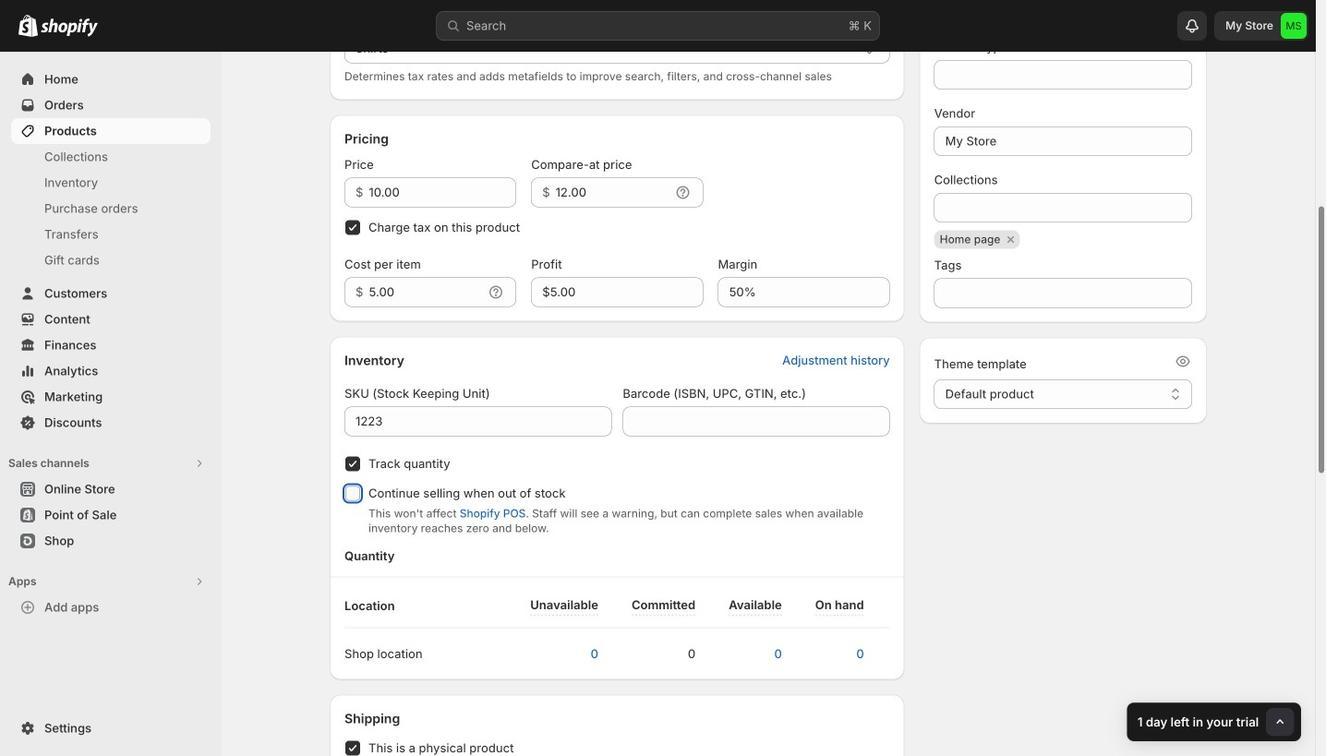 Task type: locate. For each thing, give the bounding box(es) containing it.
None text field
[[934, 127, 1193, 156], [718, 278, 890, 307], [934, 127, 1193, 156], [718, 278, 890, 307]]

shopify image
[[18, 15, 38, 37]]

0 vertical spatial   text field
[[369, 178, 517, 207]]

shopify image
[[41, 18, 98, 37]]

  text field
[[556, 178, 670, 207]]

  text field
[[369, 178, 517, 207], [369, 278, 483, 307]]

None text field
[[345, 34, 890, 63], [934, 60, 1193, 90], [531, 278, 703, 307], [345, 407, 612, 436], [623, 407, 890, 436], [345, 34, 890, 63], [934, 60, 1193, 90], [531, 278, 703, 307], [345, 407, 612, 436], [623, 407, 890, 436]]

1 vertical spatial   text field
[[369, 278, 483, 307]]



Task type: vqa. For each thing, say whether or not it's contained in the screenshot.
the Retail Designed for selling at retail stores — includes the essentials to start selling online.
no



Task type: describe. For each thing, give the bounding box(es) containing it.
my store image
[[1281, 13, 1307, 39]]

2   text field from the top
[[369, 278, 483, 307]]

1   text field from the top
[[369, 178, 517, 207]]



